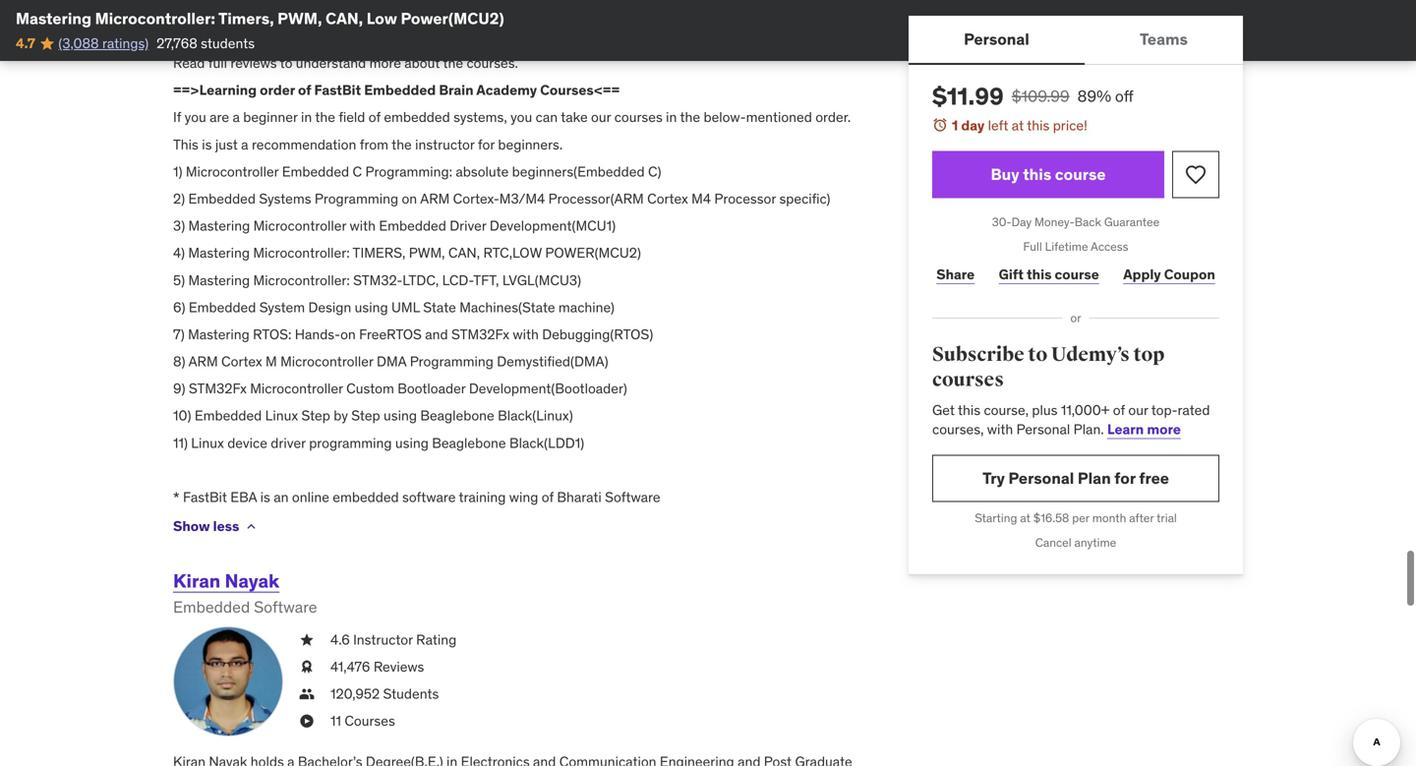 Task type: vqa. For each thing, say whether or not it's contained in the screenshot.
courses to the left
yes



Task type: locate. For each thing, give the bounding box(es) containing it.
for up absolute at the top
[[478, 136, 495, 153]]

our up full
[[194, 27, 214, 45]]

recommendation
[[252, 136, 356, 153]]

to inside try our courses, and we are sure that the courses will make you feel you made the right choice. read full reviews to understand more about the courses. ==>learning order of fastbit embedded brain academy courses<== if you are a beginner in the field of embedded systems, you can take our courses in the below-mentioned order. this is just a recommendation from the instructor for beginners. 1) microcontroller embedded c programming: absolute beginners(embedded c) 2) embedded systems programming on arm cortex-m3/m4 processor(arm cortex m4 processor specific) 3) mastering microcontroller with embedded driver development(mcu1) 4) mastering microcontroller: timers, pwm, can, rtc,low power(mcu2) 5) mastering microcontroller: stm32-ltdc, lcd-tft, lvgl(mcu3) 6) embedded system design using uml state machines(state machine) 7) mastering rtos: hands-on freertos and stm32fx with debugging(rtos) 8) arm cortex m microcontroller dma programming demystified(dma) 9) stm32fx microcontroller custom bootloader development(bootloader) 10) embedded linux step by step using beaglebone black(linux) 11) linux device driver programming using beaglebone black(ldd1)
[[280, 54, 293, 72]]

1 vertical spatial courses
[[614, 108, 663, 126]]

of right wing
[[542, 488, 554, 506]]

rtc,low
[[483, 244, 542, 262]]

0 horizontal spatial fastbit
[[183, 488, 227, 506]]

driver
[[271, 434, 306, 452]]

from
[[360, 136, 389, 153]]

the left the below-
[[680, 108, 700, 126]]

course down lifetime
[[1055, 265, 1099, 283]]

pwm,
[[278, 8, 322, 29], [409, 244, 445, 262]]

of up "learn"
[[1113, 401, 1125, 419]]

this right get
[[958, 401, 981, 419]]

course for gift this course
[[1055, 265, 1099, 283]]

stm32fx down machines(state
[[451, 326, 510, 343]]

teams button
[[1085, 16, 1243, 63]]

fastbit right *
[[183, 488, 227, 506]]

embedded right online
[[333, 488, 399, 506]]

beaglebone down the bootloader
[[420, 407, 494, 425]]

feel
[[561, 27, 584, 45]]

a up "just" on the left of page
[[233, 108, 240, 126]]

1 vertical spatial course
[[1055, 265, 1099, 283]]

rtos:
[[253, 326, 291, 343]]

this for get
[[958, 401, 981, 419]]

embedded up device
[[195, 407, 262, 425]]

power(mcu2)
[[545, 244, 641, 262]]

fastbit down understand
[[314, 81, 361, 99]]

1 horizontal spatial with
[[513, 326, 539, 343]]

a right "just" on the left of page
[[241, 136, 248, 153]]

more down top-
[[1147, 420, 1181, 438]]

this right gift
[[1027, 265, 1052, 283]]

courses up c)
[[614, 108, 663, 126]]

1 vertical spatial fastbit
[[183, 488, 227, 506]]

we
[[299, 27, 316, 45]]

courses up about
[[424, 27, 472, 45]]

120,952 students
[[330, 685, 439, 703]]

is left an
[[260, 488, 270, 506]]

0 horizontal spatial can,
[[326, 8, 363, 29]]

students
[[201, 34, 255, 52]]

0 horizontal spatial is
[[202, 136, 212, 153]]

course up back
[[1055, 164, 1106, 184]]

software
[[402, 488, 456, 506]]

1 horizontal spatial more
[[1147, 420, 1181, 438]]

2 course from the top
[[1055, 265, 1099, 283]]

of right field
[[369, 108, 381, 126]]

fastbit
[[314, 81, 361, 99], [183, 488, 227, 506]]

27,768 students
[[156, 34, 255, 52]]

ratings)
[[102, 34, 149, 52]]

the left right on the top left of page
[[650, 27, 670, 45]]

in left the below-
[[666, 108, 677, 126]]

try for try personal plan for free
[[983, 468, 1005, 488]]

0 horizontal spatial are
[[210, 108, 229, 126]]

stm32fx
[[451, 326, 510, 343], [189, 380, 247, 398]]

0 vertical spatial can,
[[326, 8, 363, 29]]

about
[[405, 54, 440, 72]]

1 vertical spatial can,
[[448, 244, 480, 262]]

are right we
[[320, 27, 339, 45]]

1 horizontal spatial pwm,
[[409, 244, 445, 262]]

udemy's
[[1051, 343, 1130, 367]]

courses.
[[467, 54, 518, 72]]

2 horizontal spatial courses
[[932, 368, 1004, 392]]

course,
[[984, 401, 1029, 419]]

embedded down kiran nayak link
[[173, 597, 250, 617]]

1 vertical spatial our
[[591, 108, 611, 126]]

try inside try our courses, and we are sure that the courses will make you feel you made the right choice. read full reviews to understand more about the courses. ==>learning order of fastbit embedded brain academy courses<== if you are a beginner in the field of embedded systems, you can take our courses in the below-mentioned order. this is just a recommendation from the instructor for beginners. 1) microcontroller embedded c programming: absolute beginners(embedded c) 2) embedded systems programming on arm cortex-m3/m4 processor(arm cortex m4 processor specific) 3) mastering microcontroller with embedded driver development(mcu1) 4) mastering microcontroller: timers, pwm, can, rtc,low power(mcu2) 5) mastering microcontroller: stm32-ltdc, lcd-tft, lvgl(mcu3) 6) embedded system design using uml state machines(state machine) 7) mastering rtos: hands-on freertos and stm32fx with debugging(rtos) 8) arm cortex m microcontroller dma programming demystified(dma) 9) stm32fx microcontroller custom bootloader development(bootloader) 10) embedded linux step by step using beaglebone black(linux) 11) linux device driver programming using beaglebone black(ldd1)
[[173, 27, 191, 45]]

2 vertical spatial with
[[987, 420, 1013, 438]]

xsmall image up xsmall icon
[[299, 630, 315, 650]]

0 horizontal spatial for
[[478, 136, 495, 153]]

0 vertical spatial to
[[280, 54, 293, 72]]

linux up driver
[[265, 407, 298, 425]]

1 vertical spatial pwm,
[[409, 244, 445, 262]]

try up read
[[173, 27, 191, 45]]

1 vertical spatial with
[[513, 326, 539, 343]]

microcontroller: up system
[[253, 271, 350, 289]]

this inside the get this course, plus 11,000+ of our top-rated courses, with personal plan.
[[958, 401, 981, 419]]

cortex left m
[[221, 353, 262, 370]]

0 horizontal spatial stm32fx
[[189, 380, 247, 398]]

day
[[1012, 215, 1032, 230]]

0 horizontal spatial cortex
[[221, 353, 262, 370]]

11,000+
[[1061, 401, 1110, 419]]

1 horizontal spatial fastbit
[[314, 81, 361, 99]]

just
[[215, 136, 238, 153]]

in up recommendation
[[301, 108, 312, 126]]

wing
[[509, 488, 538, 506]]

to up the order
[[280, 54, 293, 72]]

on
[[402, 190, 417, 208], [340, 326, 356, 343]]

more down that
[[369, 54, 401, 72]]

0 horizontal spatial and
[[273, 27, 296, 45]]

hands-
[[295, 326, 340, 343]]

11 courses
[[330, 712, 395, 730]]

personal up $16.58
[[1009, 468, 1074, 488]]

mastering right the 5)
[[188, 271, 250, 289]]

0 vertical spatial courses,
[[218, 27, 269, 45]]

xsmall image inside show less button
[[243, 519, 259, 535]]

processor
[[714, 190, 776, 208]]

0 horizontal spatial our
[[194, 27, 214, 45]]

embedded down recommendation
[[282, 163, 349, 180]]

1 horizontal spatial arm
[[420, 190, 450, 208]]

0 vertical spatial courses
[[424, 27, 472, 45]]

0 vertical spatial more
[[369, 54, 401, 72]]

1 vertical spatial courses,
[[932, 420, 984, 438]]

1 vertical spatial personal
[[1017, 420, 1070, 438]]

with down machines(state
[[513, 326, 539, 343]]

at left $16.58
[[1020, 510, 1031, 526]]

at inside starting at $16.58 per month after trial cancel anytime
[[1020, 510, 1031, 526]]

systems
[[259, 190, 311, 208]]

this inside button
[[1023, 164, 1052, 184]]

software right bharati at left bottom
[[605, 488, 661, 506]]

this down $109.99
[[1027, 117, 1050, 134]]

stm32fx right 9)
[[189, 380, 247, 398]]

gift this course link
[[995, 255, 1104, 294]]

1 horizontal spatial step
[[351, 407, 380, 425]]

take
[[561, 108, 588, 126]]

arm
[[420, 190, 450, 208], [188, 353, 218, 370]]

microcontroller: up '27,768'
[[95, 8, 215, 29]]

learn
[[1108, 420, 1144, 438]]

0 horizontal spatial software
[[254, 597, 317, 617]]

0 horizontal spatial step
[[302, 407, 330, 425]]

0 horizontal spatial courses,
[[218, 27, 269, 45]]

2 vertical spatial courses
[[932, 368, 1004, 392]]

wishlist image
[[1184, 163, 1208, 186]]

on down programming:
[[402, 190, 417, 208]]

apply coupon
[[1124, 265, 1216, 283]]

you right if
[[185, 108, 206, 126]]

plus
[[1032, 401, 1058, 419]]

step right by
[[351, 407, 380, 425]]

0 vertical spatial on
[[402, 190, 417, 208]]

0 vertical spatial for
[[478, 136, 495, 153]]

1 horizontal spatial courses,
[[932, 420, 984, 438]]

mastering up (3,088
[[16, 8, 92, 29]]

our
[[194, 27, 214, 45], [591, 108, 611, 126], [1129, 401, 1149, 419]]

you right feel
[[587, 27, 609, 45]]

1 vertical spatial software
[[254, 597, 317, 617]]

of
[[298, 81, 311, 99], [369, 108, 381, 126], [1113, 401, 1125, 419], [542, 488, 554, 506]]

1 course from the top
[[1055, 164, 1106, 184]]

learn more link
[[1108, 420, 1181, 438]]

below-
[[704, 108, 746, 126]]

starting
[[975, 510, 1017, 526]]

0 vertical spatial programming
[[315, 190, 398, 208]]

mastering right 4)
[[188, 244, 250, 262]]

are down ==>learning
[[210, 108, 229, 126]]

order.
[[816, 108, 851, 126]]

arm right 8)
[[188, 353, 218, 370]]

kiran nayak image
[[173, 626, 283, 737]]

courses inside subscribe to udemy's top courses
[[932, 368, 1004, 392]]

and down state
[[425, 326, 448, 343]]

courses, down get
[[932, 420, 984, 438]]

embedded
[[364, 81, 436, 99], [282, 163, 349, 180], [188, 190, 256, 208], [379, 217, 446, 235], [189, 298, 256, 316], [195, 407, 262, 425], [173, 597, 250, 617]]

microcontroller down hands-
[[280, 353, 373, 370]]

for left free
[[1115, 468, 1136, 488]]

0 vertical spatial stm32fx
[[451, 326, 510, 343]]

of inside the get this course, plus 11,000+ of our top-rated courses, with personal plan.
[[1113, 401, 1125, 419]]

this
[[173, 136, 199, 153]]

development(mcu1)
[[490, 217, 616, 235]]

step
[[302, 407, 330, 425], [351, 407, 380, 425]]

linux
[[265, 407, 298, 425], [191, 434, 224, 452]]

this right buy
[[1023, 164, 1052, 184]]

try personal plan for free
[[983, 468, 1169, 488]]

and left we
[[273, 27, 296, 45]]

1 vertical spatial stm32fx
[[189, 380, 247, 398]]

that
[[372, 27, 397, 45]]

tab list containing personal
[[909, 16, 1243, 65]]

you left feel
[[536, 27, 558, 45]]

is left "just" on the left of page
[[202, 136, 212, 153]]

$109.99
[[1012, 86, 1070, 106]]

made
[[612, 27, 647, 45]]

1 vertical spatial a
[[241, 136, 248, 153]]

the
[[400, 27, 421, 45], [650, 27, 670, 45], [443, 54, 463, 72], [315, 108, 335, 126], [680, 108, 700, 126], [392, 136, 412, 153]]

software inside kiran nayak embedded software
[[254, 597, 317, 617]]

using
[[355, 298, 388, 316], [384, 407, 417, 425], [395, 434, 429, 452]]

alarm image
[[932, 117, 948, 133]]

at right left
[[1012, 117, 1024, 134]]

course for buy this course
[[1055, 164, 1106, 184]]

is inside try our courses, and we are sure that the courses will make you feel you made the right choice. read full reviews to understand more about the courses. ==>learning order of fastbit embedded brain academy courses<== if you are a beginner in the field of embedded systems, you can take our courses in the below-mentioned order. this is just a recommendation from the instructor for beginners. 1) microcontroller embedded c programming: absolute beginners(embedded c) 2) embedded systems programming on arm cortex-m3/m4 processor(arm cortex m4 processor specific) 3) mastering microcontroller with embedded driver development(mcu1) 4) mastering microcontroller: timers, pwm, can, rtc,low power(mcu2) 5) mastering microcontroller: stm32-ltdc, lcd-tft, lvgl(mcu3) 6) embedded system design using uml state machines(state machine) 7) mastering rtos: hands-on freertos and stm32fx with debugging(rtos) 8) arm cortex m microcontroller dma programming demystified(dma) 9) stm32fx microcontroller custom bootloader development(bootloader) 10) embedded linux step by step using beaglebone black(linux) 11) linux device driver programming using beaglebone black(ldd1)
[[202, 136, 212, 153]]

1 horizontal spatial to
[[1028, 343, 1048, 367]]

1 step from the left
[[302, 407, 330, 425]]

step left by
[[302, 407, 330, 425]]

1 horizontal spatial cortex
[[647, 190, 688, 208]]

lcd-
[[442, 271, 473, 289]]

our right take
[[591, 108, 611, 126]]

personal down plus
[[1017, 420, 1070, 438]]

1 horizontal spatial in
[[666, 108, 677, 126]]

courses down subscribe
[[932, 368, 1004, 392]]

bootloader
[[398, 380, 466, 398]]

1 vertical spatial for
[[1115, 468, 1136, 488]]

buy
[[991, 164, 1020, 184]]

xsmall image for 11 courses
[[299, 712, 315, 731]]

microcontroller: down "systems"
[[253, 244, 350, 262]]

using down 'stm32-'
[[355, 298, 388, 316]]

anytime
[[1075, 535, 1117, 550]]

0 vertical spatial software
[[605, 488, 661, 506]]

1 horizontal spatial programming
[[410, 353, 494, 370]]

1 vertical spatial and
[[425, 326, 448, 343]]

xsmall image left 11
[[299, 712, 315, 731]]

with down "course,"
[[987, 420, 1013, 438]]

1 horizontal spatial are
[[320, 27, 339, 45]]

1 vertical spatial try
[[983, 468, 1005, 488]]

debugging(rtos)
[[542, 326, 653, 343]]

1 vertical spatial programming
[[410, 353, 494, 370]]

courses, up reviews
[[218, 27, 269, 45]]

beginner
[[243, 108, 298, 126]]

4)
[[173, 244, 185, 262]]

cortex-
[[453, 190, 499, 208]]

custom
[[346, 380, 394, 398]]

microcontroller:
[[95, 8, 215, 29], [253, 244, 350, 262], [253, 271, 350, 289]]

embedded up instructor
[[384, 108, 450, 126]]

11
[[330, 712, 341, 730]]

pwm, up ltdc,
[[409, 244, 445, 262]]

tab list
[[909, 16, 1243, 65]]

with up timers,
[[350, 217, 376, 235]]

0 horizontal spatial more
[[369, 54, 401, 72]]

1 vertical spatial is
[[260, 488, 270, 506]]

1 vertical spatial at
[[1020, 510, 1031, 526]]

to left udemy's
[[1028, 343, 1048, 367]]

0 vertical spatial fastbit
[[314, 81, 361, 99]]

0 vertical spatial personal
[[964, 29, 1030, 49]]

using up the * fastbit eba is an online embedded software training wing of bharati software
[[395, 434, 429, 452]]

1 day left at this price!
[[952, 117, 1088, 134]]

xsmall image down xsmall icon
[[299, 685, 315, 704]]

0 horizontal spatial a
[[233, 108, 240, 126]]

1 vertical spatial on
[[340, 326, 356, 343]]

can, down driver
[[448, 244, 480, 262]]

using down custom
[[384, 407, 417, 425]]

top
[[1134, 343, 1165, 367]]

1 horizontal spatial linux
[[265, 407, 298, 425]]

personal button
[[909, 16, 1085, 63]]

xsmall image
[[243, 519, 259, 535], [299, 630, 315, 650], [299, 685, 315, 704], [299, 712, 315, 731]]

0 horizontal spatial try
[[173, 27, 191, 45]]

41,476
[[330, 658, 370, 676]]

coupon
[[1164, 265, 1216, 283]]

0 horizontal spatial to
[[280, 54, 293, 72]]

microcontroller down m
[[250, 380, 343, 398]]

0 horizontal spatial linux
[[191, 434, 224, 452]]

2 horizontal spatial our
[[1129, 401, 1149, 419]]

bharati
[[557, 488, 602, 506]]

1 horizontal spatial on
[[402, 190, 417, 208]]

full
[[1024, 239, 1042, 254]]

to inside subscribe to udemy's top courses
[[1028, 343, 1048, 367]]

are
[[320, 27, 339, 45], [210, 108, 229, 126]]

software down nayak
[[254, 597, 317, 617]]

access
[[1091, 239, 1129, 254]]

0 vertical spatial linux
[[265, 407, 298, 425]]

share
[[937, 265, 975, 283]]

course inside button
[[1055, 164, 1106, 184]]

on down design
[[340, 326, 356, 343]]

0 vertical spatial our
[[194, 27, 214, 45]]

pwm, right the timers,
[[278, 8, 322, 29]]

our up learn more link
[[1129, 401, 1149, 419]]

41,476 reviews
[[330, 658, 424, 676]]

courses
[[345, 712, 395, 730]]

1 horizontal spatial stm32fx
[[451, 326, 510, 343]]

30-day money-back guarantee full lifetime access
[[992, 215, 1160, 254]]

2 horizontal spatial with
[[987, 420, 1013, 438]]

personal inside the get this course, plus 11,000+ of our top-rated courses, with personal plan.
[[1017, 420, 1070, 438]]

0 vertical spatial pwm,
[[278, 8, 322, 29]]

2)
[[173, 190, 185, 208]]

plan
[[1078, 468, 1111, 488]]

can, left low
[[326, 8, 363, 29]]

beaglebone up training
[[432, 434, 506, 452]]

with
[[350, 217, 376, 235], [513, 326, 539, 343], [987, 420, 1013, 438]]

cortex down c)
[[647, 190, 688, 208]]

linux right 11)
[[191, 434, 224, 452]]

by
[[334, 407, 348, 425]]

0 vertical spatial course
[[1055, 164, 1106, 184]]

arm down programming:
[[420, 190, 450, 208]]

buy this course button
[[932, 151, 1165, 198]]

courses,
[[218, 27, 269, 45], [932, 420, 984, 438]]

of right the order
[[298, 81, 311, 99]]

microcontroller down "just" on the left of page
[[186, 163, 279, 180]]

1 vertical spatial to
[[1028, 343, 1048, 367]]

try up starting
[[983, 468, 1005, 488]]

1 horizontal spatial try
[[983, 468, 1005, 488]]

our inside the get this course, plus 11,000+ of our top-rated courses, with personal plan.
[[1129, 401, 1149, 419]]

0 vertical spatial with
[[350, 217, 376, 235]]



Task type: describe. For each thing, give the bounding box(es) containing it.
1 vertical spatial beaglebone
[[432, 434, 506, 452]]

rated
[[1178, 401, 1210, 419]]

state
[[423, 298, 456, 316]]

2 vertical spatial microcontroller:
[[253, 271, 350, 289]]

kiran nayak embedded software
[[173, 569, 317, 617]]

0 vertical spatial using
[[355, 298, 388, 316]]

embedded right "2)"
[[188, 190, 256, 208]]

machines(state
[[460, 298, 555, 316]]

$16.58
[[1034, 510, 1070, 526]]

1 vertical spatial linux
[[191, 434, 224, 452]]

0 horizontal spatial on
[[340, 326, 356, 343]]

0 vertical spatial are
[[320, 27, 339, 45]]

choice.
[[706, 27, 750, 45]]

order
[[260, 81, 295, 99]]

0 vertical spatial cortex
[[647, 190, 688, 208]]

more inside try our courses, and we are sure that the courses will make you feel you made the right choice. read full reviews to understand more about the courses. ==>learning order of fastbit embedded brain academy courses<== if you are a beginner in the field of embedded systems, you can take our courses in the below-mentioned order. this is just a recommendation from the instructor for beginners. 1) microcontroller embedded c programming: absolute beginners(embedded c) 2) embedded systems programming on arm cortex-m3/m4 processor(arm cortex m4 processor specific) 3) mastering microcontroller with embedded driver development(mcu1) 4) mastering microcontroller: timers, pwm, can, rtc,low power(mcu2) 5) mastering microcontroller: stm32-ltdc, lcd-tft, lvgl(mcu3) 6) embedded system design using uml state machines(state machine) 7) mastering rtos: hands-on freertos and stm32fx with debugging(rtos) 8) arm cortex m microcontroller dma programming demystified(dma) 9) stm32fx microcontroller custom bootloader development(bootloader) 10) embedded linux step by step using beaglebone black(linux) 11) linux device driver programming using beaglebone black(ldd1)
[[369, 54, 401, 72]]

can
[[536, 108, 558, 126]]

1 vertical spatial embedded
[[333, 488, 399, 506]]

0 horizontal spatial with
[[350, 217, 376, 235]]

can, inside try our courses, and we are sure that the courses will make you feel you made the right choice. read full reviews to understand more about the courses. ==>learning order of fastbit embedded brain academy courses<== if you are a beginner in the field of embedded systems, you can take our courses in the below-mentioned order. this is just a recommendation from the instructor for beginners. 1) microcontroller embedded c programming: absolute beginners(embedded c) 2) embedded systems programming on arm cortex-m3/m4 processor(arm cortex m4 processor specific) 3) mastering microcontroller with embedded driver development(mcu1) 4) mastering microcontroller: timers, pwm, can, rtc,low power(mcu2) 5) mastering microcontroller: stm32-ltdc, lcd-tft, lvgl(mcu3) 6) embedded system design using uml state machines(state machine) 7) mastering rtos: hands-on freertos and stm32fx with debugging(rtos) 8) arm cortex m microcontroller dma programming demystified(dma) 9) stm32fx microcontroller custom bootloader development(bootloader) 10) embedded linux step by step using beaglebone black(linux) 11) linux device driver programming using beaglebone black(ldd1)
[[448, 244, 480, 262]]

2 step from the left
[[351, 407, 380, 425]]

embedded down about
[[364, 81, 436, 99]]

0 horizontal spatial courses
[[424, 27, 472, 45]]

will
[[475, 27, 495, 45]]

per
[[1072, 510, 1090, 526]]

embedded up timers,
[[379, 217, 446, 235]]

mastering right 3) at the left of page
[[188, 217, 250, 235]]

2 vertical spatial personal
[[1009, 468, 1074, 488]]

1 in from the left
[[301, 108, 312, 126]]

m3/m4
[[499, 190, 545, 208]]

system
[[259, 298, 305, 316]]

device
[[227, 434, 267, 452]]

pwm, inside try our courses, and we are sure that the courses will make you feel you made the right choice. read full reviews to understand more about the courses. ==>learning order of fastbit embedded brain academy courses<== if you are a beginner in the field of embedded systems, you can take our courses in the below-mentioned order. this is just a recommendation from the instructor for beginners. 1) microcontroller embedded c programming: absolute beginners(embedded c) 2) embedded systems programming on arm cortex-m3/m4 processor(arm cortex m4 processor specific) 3) mastering microcontroller with embedded driver development(mcu1) 4) mastering microcontroller: timers, pwm, can, rtc,low power(mcu2) 5) mastering microcontroller: stm32-ltdc, lcd-tft, lvgl(mcu3) 6) embedded system design using uml state machines(state machine) 7) mastering rtos: hands-on freertos and stm32fx with debugging(rtos) 8) arm cortex m microcontroller dma programming demystified(dma) 9) stm32fx microcontroller custom bootloader development(bootloader) 10) embedded linux step by step using beaglebone black(linux) 11) linux device driver programming using beaglebone black(ldd1)
[[409, 244, 445, 262]]

1 vertical spatial cortex
[[221, 353, 262, 370]]

1 horizontal spatial software
[[605, 488, 661, 506]]

courses, inside the get this course, plus 11,000+ of our top-rated courses, with personal plan.
[[932, 420, 984, 438]]

the up brain
[[443, 54, 463, 72]]

xsmall image for 4.6 instructor rating
[[299, 630, 315, 650]]

demystified(dma)
[[497, 353, 608, 370]]

absolute
[[456, 163, 509, 180]]

0 vertical spatial a
[[233, 108, 240, 126]]

1 horizontal spatial for
[[1115, 468, 1136, 488]]

field
[[339, 108, 365, 126]]

5)
[[173, 271, 185, 289]]

courses, inside try our courses, and we are sure that the courses will make you feel you made the right choice. read full reviews to understand more about the courses. ==>learning order of fastbit embedded brain academy courses<== if you are a beginner in the field of embedded systems, you can take our courses in the below-mentioned order. this is just a recommendation from the instructor for beginners. 1) microcontroller embedded c programming: absolute beginners(embedded c) 2) embedded systems programming on arm cortex-m3/m4 processor(arm cortex m4 processor specific) 3) mastering microcontroller with embedded driver development(mcu1) 4) mastering microcontroller: timers, pwm, can, rtc,low power(mcu2) 5) mastering microcontroller: stm32-ltdc, lcd-tft, lvgl(mcu3) 6) embedded system design using uml state machines(state machine) 7) mastering rtos: hands-on freertos and stm32fx with debugging(rtos) 8) arm cortex m microcontroller dma programming demystified(dma) 9) stm32fx microcontroller custom bootloader development(bootloader) 10) embedded linux step by step using beaglebone black(linux) 11) linux device driver programming using beaglebone black(ldd1)
[[218, 27, 269, 45]]

show less
[[173, 518, 239, 535]]

low
[[367, 8, 397, 29]]

microcontroller down "systems"
[[253, 217, 346, 235]]

1 vertical spatial more
[[1147, 420, 1181, 438]]

nayak
[[225, 569, 280, 593]]

try for try our courses, and we are sure that the courses will make you feel you made the right choice. read full reviews to understand more about the courses. ==>learning order of fastbit embedded brain academy courses<== if you are a beginner in the field of embedded systems, you can take our courses in the below-mentioned order. this is just a recommendation from the instructor for beginners. 1) microcontroller embedded c programming: absolute beginners(embedded c) 2) embedded systems programming on arm cortex-m3/m4 processor(arm cortex m4 processor specific) 3) mastering microcontroller with embedded driver development(mcu1) 4) mastering microcontroller: timers, pwm, can, rtc,low power(mcu2) 5) mastering microcontroller: stm32-ltdc, lcd-tft, lvgl(mcu3) 6) embedded system design using uml state machines(state machine) 7) mastering rtos: hands-on freertos and stm32fx with debugging(rtos) 8) arm cortex m microcontroller dma programming demystified(dma) 9) stm32fx microcontroller custom bootloader development(bootloader) 10) embedded linux step by step using beaglebone black(linux) 11) linux device driver programming using beaglebone black(ldd1)
[[173, 27, 191, 45]]

10)
[[173, 407, 191, 425]]

timers,
[[218, 8, 274, 29]]

or
[[1071, 311, 1082, 326]]

11)
[[173, 434, 188, 452]]

(3,088 ratings)
[[58, 34, 149, 52]]

embedded inside try our courses, and we are sure that the courses will make you feel you made the right choice. read full reviews to understand more about the courses. ==>learning order of fastbit embedded brain academy courses<== if you are a beginner in the field of embedded systems, you can take our courses in the below-mentioned order. this is just a recommendation from the instructor for beginners. 1) microcontroller embedded c programming: absolute beginners(embedded c) 2) embedded systems programming on arm cortex-m3/m4 processor(arm cortex m4 processor specific) 3) mastering microcontroller with embedded driver development(mcu1) 4) mastering microcontroller: timers, pwm, can, rtc,low power(mcu2) 5) mastering microcontroller: stm32-ltdc, lcd-tft, lvgl(mcu3) 6) embedded system design using uml state machines(state machine) 7) mastering rtos: hands-on freertos and stm32fx with debugging(rtos) 8) arm cortex m microcontroller dma programming demystified(dma) 9) stm32fx microcontroller custom bootloader development(bootloader) 10) embedded linux step by step using beaglebone black(linux) 11) linux device driver programming using beaglebone black(ldd1)
[[384, 108, 450, 126]]

tft,
[[473, 271, 499, 289]]

get this course, plus 11,000+ of our top-rated courses, with personal plan.
[[932, 401, 1210, 438]]

4.6 instructor rating
[[330, 631, 457, 648]]

processor(arm
[[549, 190, 644, 208]]

gift
[[999, 265, 1024, 283]]

after
[[1129, 510, 1154, 526]]

0 vertical spatial microcontroller:
[[95, 8, 215, 29]]

top-
[[1152, 401, 1178, 419]]

1 horizontal spatial our
[[591, 108, 611, 126]]

specific)
[[779, 190, 831, 208]]

the right from
[[392, 136, 412, 153]]

1 horizontal spatial a
[[241, 136, 248, 153]]

online
[[292, 488, 329, 506]]

0 horizontal spatial programming
[[315, 190, 398, 208]]

xsmall image for 120,952 students
[[299, 685, 315, 704]]

machine)
[[559, 298, 615, 316]]

2 in from the left
[[666, 108, 677, 126]]

stm32-
[[353, 271, 403, 289]]

2 vertical spatial using
[[395, 434, 429, 452]]

0 vertical spatial and
[[273, 27, 296, 45]]

freertos
[[359, 326, 422, 343]]

back
[[1075, 215, 1102, 230]]

eba
[[230, 488, 257, 506]]

instructor
[[415, 136, 475, 153]]

1 vertical spatial microcontroller:
[[253, 244, 350, 262]]

this for gift
[[1027, 265, 1052, 283]]

0 vertical spatial arm
[[420, 190, 450, 208]]

xsmall image
[[299, 657, 315, 677]]

120,952
[[330, 685, 380, 703]]

show
[[173, 518, 210, 535]]

beginners.
[[498, 136, 563, 153]]

27,768
[[156, 34, 197, 52]]

c)
[[648, 163, 661, 180]]

full
[[208, 54, 227, 72]]

embedded inside kiran nayak embedded software
[[173, 597, 250, 617]]

rating
[[416, 631, 457, 648]]

kiran nayak link
[[173, 569, 280, 593]]

4.6
[[330, 631, 350, 648]]

design
[[308, 298, 351, 316]]

0 vertical spatial beaglebone
[[420, 407, 494, 425]]

driver
[[450, 217, 486, 235]]

mastering right 7)
[[188, 326, 250, 343]]

1 vertical spatial using
[[384, 407, 417, 425]]

with inside the get this course, plus 11,000+ of our top-rated courses, with personal plan.
[[987, 420, 1013, 438]]

mentioned
[[746, 108, 812, 126]]

beginners(embedded
[[512, 163, 645, 180]]

1 vertical spatial are
[[210, 108, 229, 126]]

lvgl(mcu3)
[[502, 271, 581, 289]]

4.7
[[16, 34, 35, 52]]

read
[[173, 54, 205, 72]]

an
[[274, 488, 289, 506]]

1
[[952, 117, 958, 134]]

academy
[[476, 81, 537, 99]]

left
[[988, 117, 1009, 134]]

9)
[[173, 380, 185, 398]]

89%
[[1078, 86, 1112, 106]]

price!
[[1053, 117, 1088, 134]]

fastbit inside try our courses, and we are sure that the courses will make you feel you made the right choice. read full reviews to understand more about the courses. ==>learning order of fastbit embedded brain academy courses<== if you are a beginner in the field of embedded systems, you can take our courses in the below-mentioned order. this is just a recommendation from the instructor for beginners. 1) microcontroller embedded c programming: absolute beginners(embedded c) 2) embedded systems programming on arm cortex-m3/m4 processor(arm cortex m4 processor specific) 3) mastering microcontroller with embedded driver development(mcu1) 4) mastering microcontroller: timers, pwm, can, rtc,low power(mcu2) 5) mastering microcontroller: stm32-ltdc, lcd-tft, lvgl(mcu3) 6) embedded system design using uml state machines(state machine) 7) mastering rtos: hands-on freertos and stm32fx with debugging(rtos) 8) arm cortex m microcontroller dma programming demystified(dma) 9) stm32fx microcontroller custom bootloader development(bootloader) 10) embedded linux step by step using beaglebone black(linux) 11) linux device driver programming using beaglebone black(ldd1)
[[314, 81, 361, 99]]

this for buy
[[1023, 164, 1052, 184]]

if
[[173, 108, 181, 126]]

lifetime
[[1045, 239, 1088, 254]]

0 vertical spatial at
[[1012, 117, 1024, 134]]

month
[[1093, 510, 1127, 526]]

the right that
[[400, 27, 421, 45]]

programming:
[[365, 163, 452, 180]]

off
[[1115, 86, 1134, 106]]

personal inside button
[[964, 29, 1030, 49]]

the left field
[[315, 108, 335, 126]]

get
[[932, 401, 955, 419]]

subscribe
[[932, 343, 1025, 367]]

teams
[[1140, 29, 1188, 49]]

(3,088
[[58, 34, 99, 52]]

share button
[[932, 255, 979, 294]]

3)
[[173, 217, 185, 235]]

free
[[1139, 468, 1169, 488]]

instructor
[[353, 631, 413, 648]]

embedded right 6)
[[189, 298, 256, 316]]

you left "can"
[[511, 108, 532, 126]]

for inside try our courses, and we are sure that the courses will make you feel you made the right choice. read full reviews to understand more about the courses. ==>learning order of fastbit embedded brain academy courses<== if you are a beginner in the field of embedded systems, you can take our courses in the below-mentioned order. this is just a recommendation from the instructor for beginners. 1) microcontroller embedded c programming: absolute beginners(embedded c) 2) embedded systems programming on arm cortex-m3/m4 processor(arm cortex m4 processor specific) 3) mastering microcontroller with embedded driver development(mcu1) 4) mastering microcontroller: timers, pwm, can, rtc,low power(mcu2) 5) mastering microcontroller: stm32-ltdc, lcd-tft, lvgl(mcu3) 6) embedded system design using uml state machines(state machine) 7) mastering rtos: hands-on freertos and stm32fx with debugging(rtos) 8) arm cortex m microcontroller dma programming demystified(dma) 9) stm32fx microcontroller custom bootloader development(bootloader) 10) embedded linux step by step using beaglebone black(linux) 11) linux device driver programming using beaglebone black(ldd1)
[[478, 136, 495, 153]]

1 vertical spatial arm
[[188, 353, 218, 370]]



